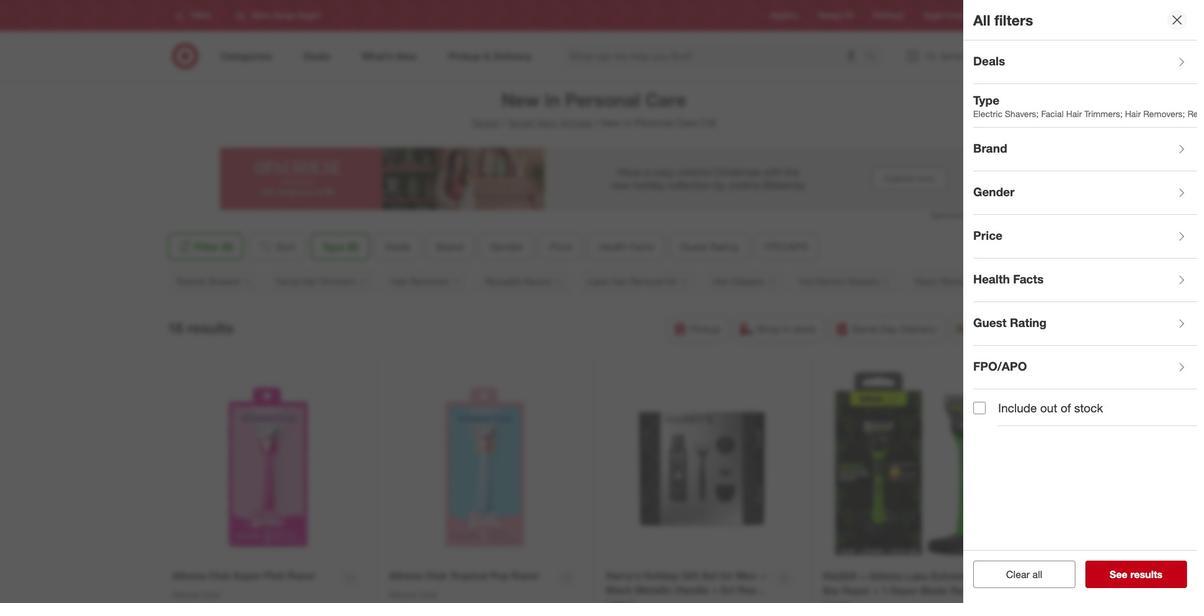 Task type: vqa. For each thing, say whether or not it's contained in the screenshot.
Brand
yes



Task type: describe. For each thing, give the bounding box(es) containing it.
circle
[[946, 11, 965, 20]]

1 vertical spatial gender button
[[479, 233, 534, 261]]

2 horizontal spatial target
[[923, 11, 944, 20]]

facial hair trimmers button
[[267, 268, 377, 296]]

registry link
[[771, 10, 798, 21]]

reusable
[[485, 276, 522, 287]]

magnetic
[[869, 599, 913, 604]]

0 horizontal spatial facts
[[630, 241, 654, 253]]

trimmers
[[319, 276, 355, 287]]

facial inside button
[[276, 276, 299, 287]]

pop
[[490, 570, 509, 583]]

0 horizontal spatial price
[[550, 241, 572, 253]]

stand inside button
[[940, 276, 963, 287]]

target circle link
[[923, 10, 965, 21]]

target link
[[471, 117, 499, 129]]

hair inside button
[[301, 276, 317, 287]]

Include out of stock checkbox
[[974, 402, 986, 414]]

0 vertical spatial guest
[[681, 241, 707, 253]]

target circle
[[923, 11, 965, 20]]

removers
[[410, 276, 449, 287]]

filter (8)
[[195, 241, 233, 253]]

athena club for athena club super pink razor
[[172, 590, 220, 601]]

brand inside all filters dialog
[[974, 141, 1008, 155]]

0 horizontal spatial fpo/apo button
[[755, 233, 819, 261]]

same day delivery button
[[829, 316, 945, 343]]

type electric shavers; facial hair trimmers; hair removers; re
[[974, 93, 1197, 119]]

delivery
[[901, 323, 937, 336]]

type for type (8)
[[322, 241, 344, 253]]

shop in store
[[757, 323, 816, 336]]

1 horizontal spatial guest rating button
[[974, 302, 1197, 346]]

1 vertical spatial care
[[676, 117, 697, 129]]

weekly ad
[[818, 11, 854, 20]]

new in personal care target / target new arrivals / new in personal care (16)
[[471, 89, 717, 129]]

search button
[[860, 42, 890, 72]]

0 horizontal spatial guest rating button
[[670, 233, 750, 261]]

1 shavers from the left
[[208, 276, 240, 287]]

removers;
[[1144, 109, 1185, 119]]

removal
[[630, 276, 664, 287]]

&
[[977, 585, 984, 597]]

see
[[1110, 569, 1128, 581]]

shipping
[[973, 323, 1013, 336]]

include
[[999, 401, 1037, 415]]

athena club link for athena club super pink razor
[[172, 589, 220, 602]]

gift
[[682, 570, 699, 583]]

—
[[759, 570, 768, 583]]

all filters dialog
[[964, 0, 1197, 604]]

0 horizontal spatial price button
[[539, 233, 583, 261]]

(8) for type (8)
[[347, 241, 359, 253]]

athena club tropical pop razor link
[[389, 569, 539, 584]]

0 vertical spatial clear all button
[[992, 276, 1029, 290]]

1 horizontal spatial price button
[[974, 215, 1197, 259]]

hair inside "button"
[[611, 276, 627, 287]]

filter (8) button
[[167, 233, 243, 261]]

clippers
[[731, 276, 764, 287]]

2ct
[[721, 584, 735, 597]]

electric shavers
[[177, 276, 240, 287]]

ad
[[844, 11, 854, 20]]

1 vertical spatial deals button
[[375, 233, 421, 261]]

for
[[720, 570, 733, 583]]

razor stand
[[915, 276, 963, 287]]

athena for athena club tropical pop razor link
[[389, 570, 423, 583]]

exfoliating
[[932, 571, 982, 583]]

of
[[1061, 401, 1071, 415]]

sort
[[276, 241, 295, 253]]

in for shop
[[783, 323, 791, 336]]

club down athena club super pink razor link
[[202, 590, 220, 601]]

1 horizontal spatial target
[[507, 117, 534, 129]]

refill
[[951, 585, 975, 597]]

(16)
[[700, 117, 717, 129]]

tropical
[[450, 570, 488, 583]]

razer + gillette labs exfoliating bar razor + 1 razor blade refill & premium magnetic stand
[[823, 571, 984, 604]]

athena club super pink razor link
[[172, 569, 316, 584]]

cartridges
[[636, 599, 687, 604]]

deals inside all filters dialog
[[974, 53, 1005, 68]]

gender inside all filters dialog
[[974, 184, 1015, 199]]

find stores
[[985, 11, 1023, 20]]

athena for athena club super pink razor link
[[172, 570, 206, 583]]

search
[[860, 51, 890, 63]]

hair clippers
[[713, 276, 764, 287]]

harry's holiday gift set for men — black metallic handle + 2ct razor blade cartridges + travel bla link
[[606, 569, 769, 604]]

new right arrivals
[[601, 117, 621, 129]]

reusable razors button
[[476, 268, 573, 296]]

find stores link
[[985, 10, 1023, 21]]

handle
[[676, 584, 709, 597]]

razor up "magnetic"
[[890, 585, 918, 597]]

razors
[[524, 276, 551, 287]]

laser
[[587, 276, 609, 287]]

see results
[[1110, 569, 1163, 581]]

shavers;
[[1005, 109, 1039, 119]]

1 horizontal spatial health facts button
[[974, 259, 1197, 302]]

razor up premium
[[843, 585, 871, 597]]

type (8)
[[322, 241, 359, 253]]

1 vertical spatial brand button
[[426, 233, 474, 261]]

razer + gillette labs exfoliating bar razor + 1 razor blade refill & premium magnetic stand link
[[823, 570, 987, 604]]

brand button inside all filters dialog
[[974, 128, 1197, 172]]

clear for clear all button to the bottom
[[1006, 569, 1030, 581]]

0 vertical spatial all
[[1019, 276, 1029, 289]]

+ left gillette in the right of the page
[[860, 571, 866, 583]]

black
[[606, 584, 633, 597]]

0 vertical spatial health
[[599, 241, 627, 253]]

pink
[[264, 570, 285, 583]]

sort button
[[248, 233, 306, 261]]

filter
[[195, 241, 219, 253]]

travel
[[698, 599, 726, 604]]

0 horizontal spatial brand
[[437, 241, 464, 253]]

1 vertical spatial deals
[[386, 241, 411, 253]]

pickup button
[[667, 316, 729, 343]]

blade inside harry's holiday gift set for men — black metallic handle + 2ct razor blade cartridges + travel bla
[[606, 599, 633, 604]]

blade inside "razer + gillette labs exfoliating bar razor + 1 razor blade refill & premium magnetic stand"
[[921, 585, 948, 597]]

foil electric shavers
[[800, 276, 879, 287]]

all filters
[[974, 11, 1033, 28]]

1 vertical spatial clear all button
[[974, 561, 1076, 589]]

club inside athena club super pink razor link
[[208, 570, 230, 583]]

club inside athena club tropical pop razor link
[[425, 570, 447, 583]]

price inside all filters dialog
[[974, 228, 1003, 242]]

hair removers
[[391, 276, 449, 287]]

in for new
[[545, 89, 560, 111]]

deals button inside all filters dialog
[[974, 41, 1197, 84]]

0 horizontal spatial target
[[471, 117, 499, 129]]

clear all inside all filters dialog
[[1006, 569, 1043, 581]]

re
[[1188, 109, 1197, 119]]



Task type: locate. For each thing, give the bounding box(es) containing it.
0 vertical spatial brand
[[974, 141, 1008, 155]]

hair left removers
[[391, 276, 407, 287]]

filters
[[995, 11, 1033, 28]]

1 athena club link from the left
[[172, 589, 220, 602]]

personal up arrivals
[[565, 89, 641, 111]]

electric for foil
[[816, 276, 845, 287]]

guest down razor stand button
[[974, 315, 1007, 330]]

razor stand button
[[906, 268, 985, 296]]

1 horizontal spatial deals button
[[974, 41, 1197, 84]]

razor right pop
[[512, 570, 539, 583]]

0 horizontal spatial gender button
[[479, 233, 534, 261]]

athena for athena club super pink razor 'athena club' 'link'
[[172, 590, 200, 601]]

athena club super pink razor
[[172, 570, 316, 583]]

health facts inside all filters dialog
[[974, 272, 1044, 286]]

guest inside all filters dialog
[[974, 315, 1007, 330]]

hair clippers button
[[703, 268, 786, 296]]

shavers up same at right bottom
[[847, 276, 879, 287]]

razor up delivery
[[915, 276, 938, 287]]

deals up hair removers
[[386, 241, 411, 253]]

redcard link
[[874, 10, 903, 21]]

1 vertical spatial blade
[[606, 599, 633, 604]]

razer
[[823, 571, 857, 583]]

same
[[852, 323, 878, 336]]

deals down all at right
[[974, 53, 1005, 68]]

0 horizontal spatial athena club
[[172, 590, 220, 601]]

clear up shipping
[[992, 276, 1016, 289]]

athena club tropical pop razor image
[[389, 370, 581, 562], [389, 370, 581, 562]]

0 vertical spatial care
[[646, 89, 687, 111]]

in left store
[[783, 323, 791, 336]]

+ down handle on the right
[[689, 599, 695, 604]]

2 vertical spatial in
[[783, 323, 791, 336]]

arrivals
[[560, 117, 593, 129]]

rating inside all filters dialog
[[1010, 315, 1047, 330]]

0 horizontal spatial all
[[1019, 276, 1029, 289]]

16
[[167, 319, 183, 337]]

0 vertical spatial clear
[[992, 276, 1016, 289]]

shop
[[757, 323, 780, 336]]

0 vertical spatial gender button
[[974, 172, 1197, 215]]

1 vertical spatial stand
[[916, 599, 943, 604]]

0 horizontal spatial (8)
[[222, 241, 233, 253]]

stock
[[1075, 401, 1103, 415]]

1 horizontal spatial facial
[[1041, 109, 1064, 119]]

care
[[646, 89, 687, 111], [676, 117, 697, 129]]

0 horizontal spatial type
[[322, 241, 344, 253]]

athena
[[172, 570, 206, 583], [389, 570, 423, 583], [172, 590, 200, 601], [389, 590, 417, 601]]

0 vertical spatial guest rating
[[681, 241, 739, 253]]

1 horizontal spatial fpo/apo button
[[974, 346, 1197, 390]]

brand down shavers;
[[974, 141, 1008, 155]]

1 vertical spatial health
[[974, 272, 1010, 286]]

1 vertical spatial type
[[322, 241, 344, 253]]

1 vertical spatial health facts
[[974, 272, 1044, 286]]

club
[[208, 570, 230, 583], [425, 570, 447, 583], [202, 590, 220, 601], [419, 590, 437, 601]]

athena club down athena club super pink razor link
[[172, 590, 220, 601]]

0 vertical spatial facts
[[630, 241, 654, 253]]

advertisement region
[[220, 148, 968, 210]]

fpo/apo up foil
[[765, 241, 809, 253]]

health facts
[[599, 241, 654, 253], [974, 272, 1044, 286]]

hair right laser
[[611, 276, 627, 287]]

1 horizontal spatial (8)
[[347, 241, 359, 253]]

facts
[[630, 241, 654, 253], [1013, 272, 1044, 286]]

1 vertical spatial gender
[[490, 241, 523, 253]]

guest rating
[[681, 241, 739, 253], [974, 315, 1047, 330]]

1 (8) from the left
[[222, 241, 233, 253]]

1 vertical spatial results
[[1131, 569, 1163, 581]]

+ left 1
[[873, 585, 879, 597]]

1
[[882, 585, 888, 597]]

1 vertical spatial brand
[[437, 241, 464, 253]]

stores
[[1002, 11, 1023, 20]]

store
[[794, 323, 816, 336]]

athena club link for athena club tropical pop razor
[[389, 589, 437, 602]]

kit
[[666, 276, 676, 287]]

0 horizontal spatial in
[[545, 89, 560, 111]]

(8) right filter
[[222, 241, 233, 253]]

see results button
[[1086, 561, 1187, 589]]

facial hair trimmers
[[276, 276, 355, 287]]

all
[[974, 11, 991, 28]]

deals button
[[974, 41, 1197, 84], [375, 233, 421, 261]]

shop in store button
[[734, 316, 824, 343]]

find
[[985, 11, 1000, 20]]

results inside button
[[1131, 569, 1163, 581]]

labs
[[906, 571, 929, 583]]

all inside dialog
[[1033, 569, 1043, 581]]

fpo/apo button up stock
[[974, 346, 1197, 390]]

hair left trimmers;
[[1066, 109, 1082, 119]]

0 vertical spatial blade
[[921, 585, 948, 597]]

brand button up removers
[[426, 233, 474, 261]]

shipping button
[[950, 316, 1021, 343]]

1 horizontal spatial /
[[595, 117, 599, 129]]

razor inside button
[[915, 276, 938, 287]]

blade down black
[[606, 599, 633, 604]]

0 horizontal spatial blade
[[606, 599, 633, 604]]

electric
[[974, 109, 1003, 119], [177, 276, 206, 287], [816, 276, 845, 287]]

athena club down athena club tropical pop razor link
[[389, 590, 437, 601]]

1 horizontal spatial health facts
[[974, 272, 1044, 286]]

0 vertical spatial guest rating button
[[670, 233, 750, 261]]

2 horizontal spatial in
[[783, 323, 791, 336]]

0 vertical spatial deals button
[[974, 41, 1197, 84]]

razor
[[915, 276, 938, 287], [288, 570, 316, 583], [512, 570, 539, 583], [738, 584, 766, 597], [843, 585, 871, 597], [890, 585, 918, 597]]

0 vertical spatial gender
[[974, 184, 1015, 199]]

1 horizontal spatial health
[[974, 272, 1010, 286]]

athena for athena club tropical pop razor's 'athena club' 'link'
[[389, 590, 417, 601]]

0 vertical spatial clear all
[[992, 276, 1029, 289]]

athena club for athena club tropical pop razor
[[389, 590, 437, 601]]

1 / from the left
[[501, 117, 504, 129]]

fpo/apo inside all filters dialog
[[974, 359, 1027, 373]]

0 horizontal spatial athena club link
[[172, 589, 220, 602]]

2 (8) from the left
[[347, 241, 359, 253]]

(8) for filter (8)
[[222, 241, 233, 253]]

harry's holiday gift set for men — black metallic handle + 2ct razor blade cartridges + travel bla
[[606, 570, 768, 604]]

facial inside the type electric shavers; facial hair trimmers; hair removers; re
[[1041, 109, 1064, 119]]

1 horizontal spatial gender button
[[974, 172, 1197, 215]]

What can we help you find? suggestions appear below search field
[[562, 42, 869, 70]]

shavers
[[208, 276, 240, 287], [847, 276, 879, 287]]

1 horizontal spatial results
[[1131, 569, 1163, 581]]

club left super
[[208, 570, 230, 583]]

1 vertical spatial fpo/apo
[[974, 359, 1027, 373]]

results for 16 results
[[187, 319, 234, 337]]

laser hair removal kit
[[587, 276, 676, 287]]

results right see
[[1131, 569, 1163, 581]]

0 horizontal spatial rating
[[710, 241, 739, 253]]

1 horizontal spatial rating
[[1010, 315, 1047, 330]]

health facts button
[[588, 233, 665, 261], [974, 259, 1197, 302]]

fpo/apo button
[[755, 233, 819, 261], [974, 346, 1197, 390]]

1 horizontal spatial fpo/apo
[[974, 359, 1027, 373]]

0 horizontal spatial health facts button
[[588, 233, 665, 261]]

health facts up shipping
[[974, 272, 1044, 286]]

set
[[702, 570, 717, 583]]

stand
[[940, 276, 963, 287], [916, 599, 943, 604]]

day
[[881, 323, 898, 336]]

0 vertical spatial facial
[[1041, 109, 1064, 119]]

trimmers;
[[1085, 109, 1123, 119]]

blade down 'labs'
[[921, 585, 948, 597]]

electric left shavers;
[[974, 109, 1003, 119]]

0 horizontal spatial gender
[[490, 241, 523, 253]]

1 vertical spatial guest
[[974, 315, 1007, 330]]

athena club link down athena club tropical pop razor link
[[389, 589, 437, 602]]

results for see results
[[1131, 569, 1163, 581]]

1 horizontal spatial gender
[[974, 184, 1015, 199]]

holiday
[[644, 570, 679, 583]]

out
[[1041, 401, 1058, 415]]

0 horizontal spatial shavers
[[208, 276, 240, 287]]

deals button up hair removers
[[375, 233, 421, 261]]

weekly
[[818, 11, 842, 20]]

1 vertical spatial fpo/apo button
[[974, 346, 1197, 390]]

0 vertical spatial rating
[[710, 241, 739, 253]]

/ right arrivals
[[595, 117, 599, 129]]

premium
[[823, 599, 866, 604]]

type
[[974, 93, 1000, 107], [322, 241, 344, 253]]

0 horizontal spatial deals button
[[375, 233, 421, 261]]

2 horizontal spatial electric
[[974, 109, 1003, 119]]

hair left trimmers on the left top
[[301, 276, 317, 287]]

1 horizontal spatial brand button
[[974, 128, 1197, 172]]

health facts up laser hair removal kit
[[599, 241, 654, 253]]

razor down "men"
[[738, 584, 766, 597]]

metallic
[[636, 584, 673, 597]]

1 horizontal spatial facts
[[1013, 272, 1044, 286]]

type inside the type electric shavers; facial hair trimmers; hair removers; re
[[974, 93, 1000, 107]]

1 horizontal spatial price
[[974, 228, 1003, 242]]

2 / from the left
[[595, 117, 599, 129]]

facts inside all filters dialog
[[1013, 272, 1044, 286]]

0 vertical spatial health facts
[[599, 241, 654, 253]]

/ right "target" link on the left of the page
[[501, 117, 504, 129]]

new
[[502, 89, 540, 111], [537, 117, 557, 129], [601, 117, 621, 129]]

0 vertical spatial brand button
[[974, 128, 1197, 172]]

electric for type
[[974, 109, 1003, 119]]

1 vertical spatial facts
[[1013, 272, 1044, 286]]

0 horizontal spatial deals
[[386, 241, 411, 253]]

laser hair removal kit button
[[578, 268, 698, 296]]

16 results
[[167, 319, 234, 337]]

1 horizontal spatial electric
[[816, 276, 845, 287]]

2 shavers from the left
[[847, 276, 879, 287]]

new left arrivals
[[537, 117, 557, 129]]

foil
[[800, 276, 813, 287]]

0 vertical spatial fpo/apo
[[765, 241, 809, 253]]

0 horizontal spatial health
[[599, 241, 627, 253]]

0 horizontal spatial electric
[[177, 276, 206, 287]]

type for type electric shavers; facial hair trimmers; hair removers; re
[[974, 93, 1000, 107]]

stand down 'labs'
[[916, 599, 943, 604]]

foil electric shavers button
[[791, 268, 901, 296]]

facial right shavers;
[[1041, 109, 1064, 119]]

brand up removers
[[437, 241, 464, 253]]

razer + gillette labs exfoliating bar razor + 1 razor blade refill & premium magnetic stand image
[[823, 370, 1016, 563], [823, 370, 1016, 563]]

athena club super pink razor image
[[172, 370, 364, 562], [172, 370, 364, 562]]

club left tropical
[[425, 570, 447, 583]]

brand button
[[974, 128, 1197, 172], [426, 233, 474, 261]]

gender button
[[974, 172, 1197, 215], [479, 233, 534, 261]]

1 horizontal spatial in
[[624, 117, 632, 129]]

0 vertical spatial personal
[[565, 89, 641, 111]]

health inside all filters dialog
[[974, 272, 1010, 286]]

1 horizontal spatial shavers
[[847, 276, 879, 287]]

1 vertical spatial clear all
[[1006, 569, 1043, 581]]

super
[[233, 570, 261, 583]]

fpo/apo button inside all filters dialog
[[974, 346, 1197, 390]]

facial down sort
[[276, 276, 299, 287]]

+ up travel
[[712, 584, 718, 597]]

1 vertical spatial guest rating
[[974, 315, 1047, 330]]

shavers down filter (8)
[[208, 276, 240, 287]]

clear inside all filters dialog
[[1006, 569, 1030, 581]]

electric down filter (8) button
[[177, 276, 206, 287]]

0 vertical spatial type
[[974, 93, 1000, 107]]

guest rating button
[[670, 233, 750, 261], [974, 302, 1197, 346]]

hair removers button
[[382, 268, 471, 296]]

1 vertical spatial personal
[[635, 117, 674, 129]]

results right 16
[[187, 319, 234, 337]]

all
[[1019, 276, 1029, 289], [1033, 569, 1043, 581]]

athena club tropical pop razor
[[389, 570, 539, 583]]

1 horizontal spatial brand
[[974, 141, 1008, 155]]

hair left the clippers
[[713, 276, 729, 287]]

athena club
[[172, 590, 220, 601], [389, 590, 437, 601]]

1 vertical spatial guest rating button
[[974, 302, 1197, 346]]

fpo/apo down shipping
[[974, 359, 1027, 373]]

0 vertical spatial fpo/apo button
[[755, 233, 819, 261]]

stand inside "razer + gillette labs exfoliating bar razor + 1 razor blade refill & premium magnetic stand"
[[916, 599, 943, 604]]

electric shavers button
[[167, 268, 262, 296]]

new up target new arrivals link
[[502, 89, 540, 111]]

clear right the exfoliating
[[1006, 569, 1030, 581]]

0 horizontal spatial brand button
[[426, 233, 474, 261]]

2 athena club from the left
[[389, 590, 437, 601]]

results
[[187, 319, 234, 337], [1131, 569, 1163, 581]]

fpo/apo button up foil
[[755, 233, 819, 261]]

0 horizontal spatial facial
[[276, 276, 299, 287]]

1 horizontal spatial type
[[974, 93, 1000, 107]]

in up target new arrivals link
[[545, 89, 560, 111]]

clear for clear all button to the top
[[992, 276, 1016, 289]]

hair inside 'button'
[[713, 276, 729, 287]]

men
[[736, 570, 757, 583]]

1 vertical spatial all
[[1033, 569, 1043, 581]]

brand button down trimmers;
[[974, 128, 1197, 172]]

facial
[[1041, 109, 1064, 119], [276, 276, 299, 287]]

0 vertical spatial deals
[[974, 53, 1005, 68]]

(8) up trimmers on the left top
[[347, 241, 359, 253]]

deals button up the type electric shavers; facial hair trimmers; hair removers; re
[[974, 41, 1197, 84]]

hair inside button
[[391, 276, 407, 287]]

harry's
[[606, 570, 641, 583]]

1 vertical spatial in
[[624, 117, 632, 129]]

bar
[[823, 585, 840, 597]]

electric inside the type electric shavers; facial hair trimmers; hair removers; re
[[974, 109, 1003, 119]]

0 horizontal spatial guest rating
[[681, 241, 739, 253]]

club down athena club tropical pop razor link
[[419, 590, 437, 601]]

blade
[[921, 585, 948, 597], [606, 599, 633, 604]]

sponsored
[[931, 211, 968, 220]]

athena club link down athena club super pink razor link
[[172, 589, 220, 602]]

reusable razors
[[485, 276, 551, 287]]

2 athena club link from the left
[[389, 589, 437, 602]]

in right arrivals
[[624, 117, 632, 129]]

health
[[599, 241, 627, 253], [974, 272, 1010, 286]]

harry's holiday gift set for men — black metallic handle + 2ct razor blade cartridges + travel blade cover + 1 foaming shave gel image
[[606, 370, 798, 562], [606, 370, 798, 562]]

1 horizontal spatial athena club link
[[389, 589, 437, 602]]

electric right foil
[[816, 276, 845, 287]]

target new arrivals link
[[507, 117, 593, 129]]

in inside button
[[783, 323, 791, 336]]

stand up shipping button
[[940, 276, 963, 287]]

pickup
[[690, 323, 720, 336]]

(8) inside filter (8) button
[[222, 241, 233, 253]]

razor inside harry's holiday gift set for men — black metallic handle + 2ct razor blade cartridges + travel bla
[[738, 584, 766, 597]]

1 vertical spatial clear
[[1006, 569, 1030, 581]]

hair right trimmers;
[[1125, 109, 1141, 119]]

1 athena club from the left
[[172, 590, 220, 601]]

0 vertical spatial stand
[[940, 276, 963, 287]]

1 horizontal spatial guest
[[974, 315, 1007, 330]]

health up laser
[[599, 241, 627, 253]]

guest up hair clippers 'button'
[[681, 241, 707, 253]]

razor right pink at the left of the page
[[288, 570, 316, 583]]

personal left (16)
[[635, 117, 674, 129]]

guest rating inside all filters dialog
[[974, 315, 1047, 330]]

health up shipping
[[974, 272, 1010, 286]]

target
[[923, 11, 944, 20], [471, 117, 499, 129], [507, 117, 534, 129]]



